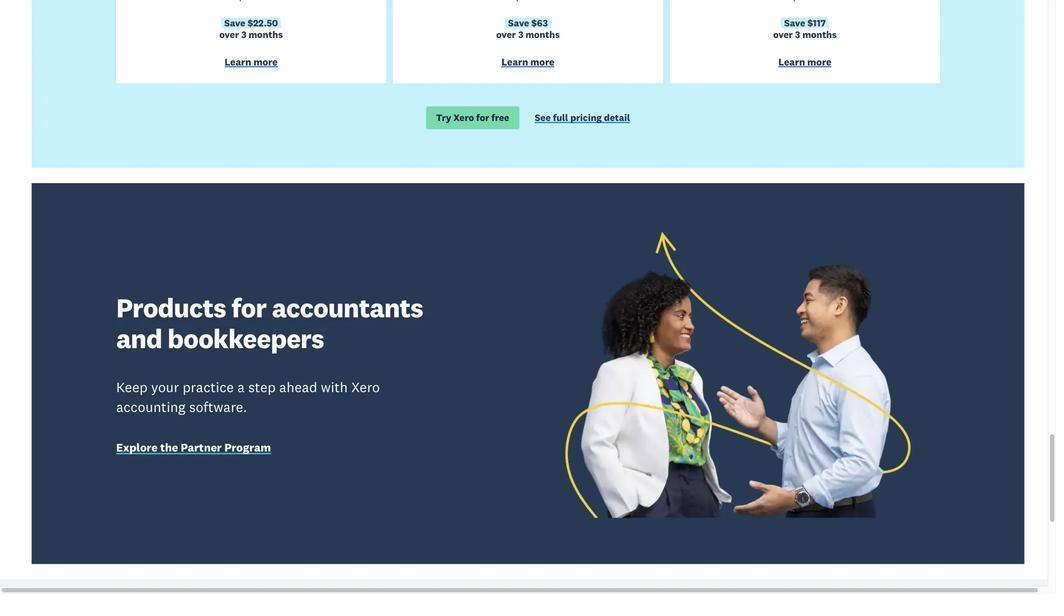 Task type: vqa. For each thing, say whether or not it's contained in the screenshot.
the rightmost Save
yes



Task type: locate. For each thing, give the bounding box(es) containing it.
learn more link down save $63
[[401, 55, 656, 70]]

3 for $63
[[519, 28, 524, 40]]

more for save $22.50
[[254, 55, 278, 68]]

3 save from the left
[[785, 17, 806, 29]]

0 horizontal spatial over
[[220, 28, 239, 40]]

1 horizontal spatial months
[[526, 28, 560, 40]]

1 horizontal spatial more
[[531, 55, 555, 68]]

learn more link for $63
[[401, 55, 656, 70]]

3 left $22.50
[[241, 28, 247, 40]]

0 horizontal spatial learn more
[[225, 55, 278, 68]]

2 over 3 months from the left
[[497, 28, 560, 40]]

0 horizontal spatial over 3 months
[[220, 28, 283, 40]]

products for accountants and bookkeepers
[[116, 291, 423, 356]]

more for save $117
[[808, 55, 832, 68]]

2 learn more link from the left
[[401, 55, 656, 70]]

learn more down save $63
[[502, 55, 555, 68]]

detail
[[604, 112, 631, 124]]

learn more
[[225, 55, 278, 68], [502, 55, 555, 68], [779, 55, 832, 68]]

0 horizontal spatial learn more link
[[124, 55, 379, 70]]

2 horizontal spatial more
[[808, 55, 832, 68]]

more down $63
[[531, 55, 555, 68]]

3 left $63
[[519, 28, 524, 40]]

save left the $117
[[785, 17, 806, 29]]

program
[[225, 440, 271, 455]]

0 horizontal spatial save
[[224, 17, 246, 29]]

learn more down save $22.50
[[225, 55, 278, 68]]

1 horizontal spatial learn more link
[[401, 55, 656, 70]]

try xero for free link
[[426, 107, 520, 129]]

over 3 months for $22.50
[[220, 28, 283, 40]]

1 learn more from the left
[[225, 55, 278, 68]]

0 horizontal spatial months
[[249, 28, 283, 40]]

1 months from the left
[[249, 28, 283, 40]]

accountants speaking to each other image
[[539, 229, 941, 518]]

2 learn more from the left
[[502, 55, 555, 68]]

over left the $117
[[774, 28, 794, 40]]

keep
[[116, 379, 148, 396]]

2 horizontal spatial learn more
[[779, 55, 832, 68]]

1 more from the left
[[254, 55, 278, 68]]

learn more down save $117
[[779, 55, 832, 68]]

2 more from the left
[[531, 55, 555, 68]]

2 3 from the left
[[519, 28, 524, 40]]

1 vertical spatial xero
[[352, 379, 380, 396]]

explore
[[116, 440, 158, 455]]

1 save from the left
[[224, 17, 246, 29]]

0 horizontal spatial more
[[254, 55, 278, 68]]

1 over from the left
[[220, 28, 239, 40]]

bookkeepers
[[168, 322, 324, 356]]

1 horizontal spatial learn
[[502, 55, 529, 68]]

months for save $117
[[803, 28, 837, 40]]

3 more from the left
[[808, 55, 832, 68]]

months for save $63
[[526, 28, 560, 40]]

2 horizontal spatial months
[[803, 28, 837, 40]]

more down $22.50
[[254, 55, 278, 68]]

learn more link for $117
[[678, 55, 933, 70]]

2 horizontal spatial learn more link
[[678, 55, 933, 70]]

2 over from the left
[[497, 28, 516, 40]]

xero right the with on the left bottom
[[352, 379, 380, 396]]

2 horizontal spatial 3
[[796, 28, 801, 40]]

1 over 3 months from the left
[[220, 28, 283, 40]]

1 horizontal spatial over
[[497, 28, 516, 40]]

1 horizontal spatial save
[[509, 17, 530, 29]]

2 save from the left
[[509, 17, 530, 29]]

see full pricing detail link
[[535, 112, 631, 126]]

save $117
[[785, 17, 826, 29]]

0 horizontal spatial xero
[[352, 379, 380, 396]]

step
[[248, 379, 276, 396]]

1 horizontal spatial 3
[[519, 28, 524, 40]]

learn down save $117
[[779, 55, 806, 68]]

and
[[116, 322, 162, 356]]

for inside products for accountants and bookkeepers
[[232, 291, 267, 325]]

3 for $22.50
[[241, 28, 247, 40]]

learn for save $117
[[779, 55, 806, 68]]

save $63
[[509, 17, 548, 29]]

3 months from the left
[[803, 28, 837, 40]]

see full pricing detail
[[535, 112, 631, 124]]

1 horizontal spatial learn more
[[502, 55, 555, 68]]

save $22.50
[[224, 17, 278, 29]]

1 learn from the left
[[225, 55, 251, 68]]

learn down save $63
[[502, 55, 529, 68]]

learn more link
[[124, 55, 379, 70], [401, 55, 656, 70], [678, 55, 933, 70]]

3 3 from the left
[[796, 28, 801, 40]]

3 learn more link from the left
[[678, 55, 933, 70]]

$117
[[808, 17, 826, 29]]

more for save $63
[[531, 55, 555, 68]]

over 3 months
[[220, 28, 283, 40], [497, 28, 560, 40], [774, 28, 837, 40]]

explore the partner program link
[[116, 440, 433, 457]]

3 over 3 months from the left
[[774, 28, 837, 40]]

products
[[116, 291, 226, 325]]

learn
[[225, 55, 251, 68], [502, 55, 529, 68], [779, 55, 806, 68]]

with
[[321, 379, 348, 396]]

save left $22.50
[[224, 17, 246, 29]]

2 horizontal spatial over 3 months
[[774, 28, 837, 40]]

learn down save $22.50
[[225, 55, 251, 68]]

explore the partner program
[[116, 440, 271, 455]]

xero right try
[[454, 112, 474, 124]]

1 horizontal spatial over 3 months
[[497, 28, 560, 40]]

xero inside keep your practice a step ahead with xero accounting software.
[[352, 379, 380, 396]]

2 horizontal spatial save
[[785, 17, 806, 29]]

0 horizontal spatial 3
[[241, 28, 247, 40]]

over left $22.50
[[220, 28, 239, 40]]

save for save $117
[[785, 17, 806, 29]]

xero
[[454, 112, 474, 124], [352, 379, 380, 396]]

3 learn from the left
[[779, 55, 806, 68]]

2 months from the left
[[526, 28, 560, 40]]

2 horizontal spatial learn
[[779, 55, 806, 68]]

learn for save $22.50
[[225, 55, 251, 68]]

save for save $63
[[509, 17, 530, 29]]

$63
[[532, 17, 548, 29]]

months
[[249, 28, 283, 40], [526, 28, 560, 40], [803, 28, 837, 40]]

save
[[224, 17, 246, 29], [509, 17, 530, 29], [785, 17, 806, 29]]

$22.50
[[248, 17, 278, 29]]

the
[[160, 440, 178, 455]]

3 learn more from the left
[[779, 55, 832, 68]]

learn more link down save $22.50
[[124, 55, 379, 70]]

2 learn from the left
[[502, 55, 529, 68]]

pricing
[[571, 112, 602, 124]]

1 horizontal spatial for
[[477, 112, 490, 124]]

save for save $22.50
[[224, 17, 246, 29]]

0 horizontal spatial for
[[232, 291, 267, 325]]

learn more for $117
[[779, 55, 832, 68]]

0 vertical spatial xero
[[454, 112, 474, 124]]

2 horizontal spatial over
[[774, 28, 794, 40]]

over left $63
[[497, 28, 516, 40]]

1 3 from the left
[[241, 28, 247, 40]]

more down the $117
[[808, 55, 832, 68]]

1 learn more link from the left
[[124, 55, 379, 70]]

learn for save $63
[[502, 55, 529, 68]]

over for save $117
[[774, 28, 794, 40]]

learn more for $63
[[502, 55, 555, 68]]

1 vertical spatial for
[[232, 291, 267, 325]]

learn more link for $22.50
[[124, 55, 379, 70]]

3
[[241, 28, 247, 40], [519, 28, 524, 40], [796, 28, 801, 40]]

3 over from the left
[[774, 28, 794, 40]]

1 horizontal spatial xero
[[454, 112, 474, 124]]

3 left the $117
[[796, 28, 801, 40]]

for
[[477, 112, 490, 124], [232, 291, 267, 325]]

try
[[436, 112, 452, 124]]

save left $63
[[509, 17, 530, 29]]

learn more link down save $117
[[678, 55, 933, 70]]

try xero for free
[[436, 112, 510, 124]]

more
[[254, 55, 278, 68], [531, 55, 555, 68], [808, 55, 832, 68]]

over
[[220, 28, 239, 40], [497, 28, 516, 40], [774, 28, 794, 40]]

full
[[553, 112, 569, 124]]

0 horizontal spatial learn
[[225, 55, 251, 68]]



Task type: describe. For each thing, give the bounding box(es) containing it.
learn more for $22.50
[[225, 55, 278, 68]]

a
[[238, 379, 245, 396]]

free
[[492, 112, 510, 124]]

over for save $22.50
[[220, 28, 239, 40]]

over for save $63
[[497, 28, 516, 40]]

keep your practice a step ahead with xero accounting software.
[[116, 379, 380, 416]]

0 vertical spatial for
[[477, 112, 490, 124]]

practice
[[183, 379, 234, 396]]

over 3 months for $63
[[497, 28, 560, 40]]

accounting
[[116, 398, 186, 416]]

over 3 months for $117
[[774, 28, 837, 40]]

ahead
[[279, 379, 318, 396]]

your
[[151, 379, 179, 396]]

accountants
[[272, 291, 423, 325]]

software.
[[189, 398, 247, 416]]

months for save $22.50
[[249, 28, 283, 40]]

see
[[535, 112, 551, 124]]

partner
[[181, 440, 222, 455]]

3 for $117
[[796, 28, 801, 40]]



